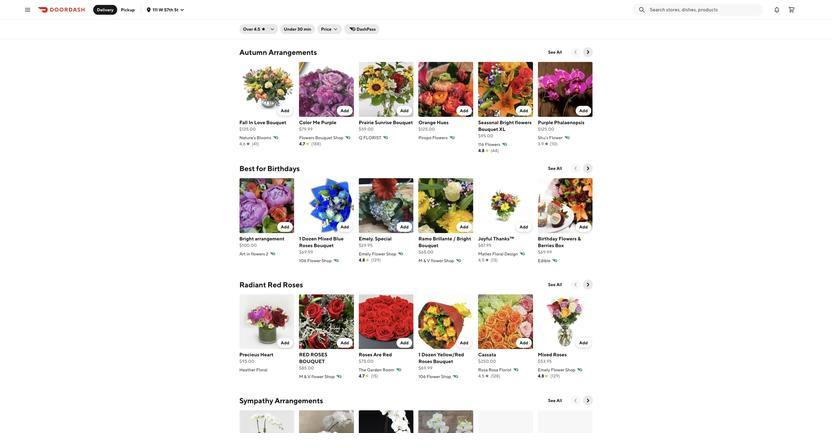 Task type: describe. For each thing, give the bounding box(es) containing it.
(91)
[[311, 25, 319, 30]]

flower for emely.
[[372, 251, 386, 256]]

w
[[159, 7, 163, 12]]

0 vertical spatial flowers
[[430, 19, 444, 24]]

1 vertical spatial florist
[[499, 368, 512, 373]]

m & v flower shop for red roses bouquet
[[299, 374, 335, 379]]

bouquet inside 1 dozen yellow/red roses bouquet $69.99
[[433, 359, 453, 365]]

mixed roses $53.95
[[538, 352, 567, 364]]

(188)
[[311, 141, 321, 146]]

box
[[555, 243, 564, 248]]

Store search: begin typing to search for stores available on DoorDash text field
[[650, 6, 760, 13]]

2 vertical spatial floral
[[256, 368, 268, 373]]

florist
[[364, 135, 382, 140]]

flower down 1 dozen yellow/red roses bouquet $69.99
[[427, 374, 440, 379]]

shop down ramo brillante / bright bouquet $65.00
[[444, 258, 454, 263]]

pickup
[[121, 7, 135, 12]]

best
[[239, 164, 255, 173]]

st
[[174, 7, 179, 12]]

v for ramo brillante / bright bouquet
[[427, 258, 430, 263]]

bright  arrangement $100.00
[[239, 236, 285, 248]]

next button of carousel image for radiant red roses
[[585, 282, 591, 288]]

me
[[313, 120, 320, 125]]

& for red roses bouquet
[[304, 374, 307, 379]]

see all link for sympathy arrangements
[[545, 396, 566, 406]]

autumn arrangements
[[239, 48, 317, 57]]

0 horizontal spatial rosa rosa florist
[[359, 19, 392, 24]]

sympathy
[[239, 397, 273, 405]]

best for birthdays
[[239, 164, 300, 173]]

1 horizontal spatial matles
[[478, 251, 492, 256]]

0 vertical spatial matles floral design
[[239, 19, 279, 24]]

sunrise
[[375, 120, 392, 125]]

the
[[359, 368, 366, 373]]

1 vertical spatial rosa rosa florist
[[478, 368, 512, 373]]

emely flower shop for roses
[[538, 368, 576, 373]]

30
[[297, 27, 303, 32]]

bouquet
[[299, 359, 325, 365]]

q florist
[[359, 135, 382, 140]]

flowers up min on the left top
[[299, 19, 315, 24]]

1 vertical spatial matles floral design
[[478, 251, 518, 256]]

piropo
[[419, 135, 432, 140]]

special
[[375, 236, 392, 242]]

bouquet inside ramo brillante / bright bouquet $65.00
[[419, 243, 439, 248]]

0 horizontal spatial red
[[268, 280, 281, 289]]

add for color me purple
[[341, 108, 349, 113]]

precious
[[239, 352, 259, 358]]

add for prairie sunrise bouquet
[[400, 108, 409, 113]]

seasonal
[[478, 120, 499, 125]]

nature's
[[239, 135, 256, 140]]

0 vertical spatial art in flowers 2
[[419, 19, 448, 24]]

shop down mixed roses $53.95
[[566, 368, 576, 373]]

cassata $250.00
[[478, 352, 496, 364]]

radiant red roses
[[239, 280, 303, 289]]

blue
[[333, 236, 344, 242]]

over
[[243, 27, 253, 32]]

room
[[383, 368, 395, 373]]

106 for bouquet
[[299, 258, 307, 263]]

shu's
[[538, 135, 549, 140]]

red inside "roses are red $75.00"
[[383, 352, 392, 358]]

2 vertical spatial flowers
[[251, 251, 265, 256]]

1 vertical spatial in
[[247, 251, 250, 256]]

love
[[254, 120, 265, 125]]

heart
[[260, 352, 274, 358]]

mixed inside 1 dozen mixed blue roses bouquet $69.99
[[318, 236, 332, 242]]

affairs
[[341, 19, 354, 24]]

joyful thanks™ $87.95
[[478, 236, 514, 248]]

secret garden rose  inc
[[478, 19, 525, 24]]

ramo brillante / bright bouquet $65.00
[[419, 236, 471, 255]]

0 vertical spatial in
[[426, 19, 429, 24]]

previous button of carousel image for roses
[[573, 282, 579, 288]]

autumn
[[239, 48, 267, 57]]

0 horizontal spatial art in flowers 2
[[239, 251, 268, 256]]

previous button of carousel image for birthdays
[[573, 165, 579, 172]]

emely.
[[359, 236, 374, 242]]

flowers down $79.99
[[299, 135, 315, 140]]

for
[[256, 164, 266, 173]]

orange hues $125.00
[[419, 120, 449, 132]]

bright inside seasonal bright flowers bouquet xl $95.00
[[500, 120, 514, 125]]

bright inside ramo brillante / bright bouquet $65.00
[[457, 236, 471, 242]]

0 vertical spatial florist
[[380, 19, 392, 24]]

111 w 57th st button
[[146, 7, 185, 12]]

see all link for best for birthdays
[[545, 164, 566, 173]]

1 horizontal spatial (13)
[[491, 258, 498, 263]]

0 vertical spatial art
[[419, 19, 425, 24]]

& inside birthday flowers & berries box $69.99
[[578, 236, 581, 242]]

are
[[374, 352, 382, 358]]

radiant red roses link
[[239, 280, 303, 290]]

$125.00 inside fall in love bouquet $125.00
[[239, 127, 256, 132]]

4.8 for mixed roses
[[538, 374, 544, 379]]

purple phalaenopsis $125.00
[[538, 120, 585, 132]]

pickup button
[[117, 5, 139, 15]]

0 horizontal spatial (128)
[[371, 25, 381, 30]]

blooms
[[257, 135, 271, 140]]

emely for mixed roses
[[538, 368, 550, 373]]

radiant
[[239, 280, 266, 289]]

mixed inside mixed roses $53.95
[[538, 352, 552, 358]]

thanks™
[[493, 236, 514, 242]]

under
[[284, 27, 297, 32]]

1 vertical spatial (128)
[[491, 374, 500, 379]]

all for radiant red roses
[[557, 282, 562, 287]]

4.5 inside button
[[254, 27, 260, 32]]

sympathy arrangements link
[[239, 396, 323, 406]]

dashpass button
[[345, 24, 380, 34]]

roses
[[311, 352, 328, 358]]

color me purple $79.99
[[299, 120, 337, 132]]

$125.00 for purple phalaenopsis
[[538, 127, 555, 132]]

roses inside 1 dozen yellow/red roses bouquet $69.99
[[419, 359, 432, 365]]

cassata
[[478, 352, 496, 358]]

dozen for roses
[[302, 236, 317, 242]]

hues
[[437, 120, 449, 125]]

edible
[[538, 258, 551, 263]]

116
[[478, 142, 484, 147]]

price
[[321, 27, 332, 32]]

add for 1 dozen mixed blue roses bouquet
[[341, 224, 349, 229]]

q
[[359, 135, 363, 140]]

emely. special $29.95
[[359, 236, 392, 248]]

add for orange hues
[[460, 108, 469, 113]]

$69.99 inside 1 dozen mixed blue roses bouquet $69.99
[[299, 250, 313, 255]]

autumn arrangements link
[[239, 47, 317, 57]]

1 horizontal spatial $65.00
[[538, 17, 553, 22]]

by
[[315, 19, 321, 24]]

red roses bouquet $85.00
[[299, 352, 328, 371]]

flower for red roses bouquet
[[312, 374, 324, 379]]

(15)
[[371, 374, 378, 379]]

roses inside mixed roses $53.95
[[553, 352, 567, 358]]

red
[[299, 352, 310, 358]]

brillante
[[433, 236, 453, 242]]

bouquet inside prairie sunrise bouquet $59.00
[[393, 120, 413, 125]]

add for bright  arrangement
[[281, 224, 289, 229]]

birthdays
[[267, 164, 300, 173]]

(41)
[[252, 141, 259, 146]]

m & v flower shop for ramo brillante / bright bouquet
[[419, 258, 454, 263]]

orange
[[419, 120, 436, 125]]

color
[[299, 120, 312, 125]]

secret
[[478, 19, 491, 24]]

1 for 1 dozen mixed blue roses bouquet
[[299, 236, 301, 242]]

notification bell image
[[774, 6, 781, 13]]

1 vertical spatial art
[[239, 251, 246, 256]]

sympathy arrangements
[[239, 397, 323, 405]]

4.8 for seasonal bright flowers bouquet xl
[[478, 148, 485, 153]]

prairie
[[359, 120, 374, 125]]

xl
[[499, 126, 506, 132]]

4.6
[[239, 141, 246, 146]]

$65.00 inside ramo brillante / bright bouquet $65.00
[[419, 250, 434, 255]]

berries
[[538, 243, 554, 248]]

(10)
[[550, 141, 558, 146]]

over 4.5
[[243, 27, 260, 32]]

fall in love bouquet $125.00
[[239, 120, 286, 132]]

bouquet inside seasonal bright flowers bouquet xl $95.00
[[478, 126, 498, 132]]



Task type: locate. For each thing, give the bounding box(es) containing it.
design down thanks™ on the bottom
[[505, 251, 518, 256]]

0 vertical spatial previous button of carousel image
[[573, 49, 579, 55]]

in
[[426, 19, 429, 24], [247, 251, 250, 256]]

$125.00 down orange at the right top of page
[[419, 127, 435, 132]]

2 next button of carousel image from the top
[[585, 398, 591, 404]]

1 vertical spatial matles
[[478, 251, 492, 256]]

1 vertical spatial 4.8
[[359, 258, 365, 263]]

0 vertical spatial 106
[[299, 258, 307, 263]]

shop down red roses bouquet $85.00 at the bottom
[[325, 374, 335, 379]]

flower
[[549, 135, 563, 140], [372, 251, 386, 256], [307, 258, 321, 263], [551, 368, 565, 373], [427, 374, 440, 379]]

1 vertical spatial design
[[505, 251, 518, 256]]

m down $85.00 at the left
[[299, 374, 303, 379]]

bouquet down yellow/red
[[433, 359, 453, 365]]

$69.99 for 1 dozen yellow/red roses bouquet
[[419, 366, 433, 371]]

0 vertical spatial floral
[[254, 19, 265, 24]]

1 horizontal spatial dozen
[[422, 352, 436, 358]]

$125.00 inside orange hues $125.00
[[419, 127, 435, 132]]

flowers for piropo
[[433, 135, 448, 140]]

add
[[281, 108, 289, 113], [341, 108, 349, 113], [400, 108, 409, 113], [460, 108, 469, 113], [520, 108, 528, 113], [580, 108, 588, 113], [281, 224, 289, 229], [341, 224, 349, 229], [400, 224, 409, 229], [460, 224, 469, 229], [520, 224, 528, 229], [580, 224, 588, 229], [281, 341, 289, 346], [341, 341, 349, 346], [400, 341, 409, 346], [460, 341, 469, 346], [520, 341, 528, 346], [580, 341, 588, 346]]

bouquet right love
[[266, 120, 286, 125]]

in
[[249, 120, 253, 125]]

57th
[[164, 7, 173, 12]]

birthday flowers & berries box $69.99
[[538, 236, 581, 255]]

(129) for roses
[[551, 374, 560, 379]]

rosa rosa florist up dashpass
[[359, 19, 392, 24]]

nature's blooms
[[239, 135, 271, 140]]

$53.95
[[538, 359, 552, 364]]

see for sympathy arrangements
[[548, 398, 556, 403]]

next button of carousel image for sympathy arrangements
[[585, 398, 591, 404]]

1 inside 1 dozen yellow/red roses bouquet $69.99
[[419, 352, 421, 358]]

0 vertical spatial emely flower shop
[[359, 251, 397, 256]]

$85.00
[[299, 366, 314, 371]]

m & v flower shop down $85.00 at the left
[[299, 374, 335, 379]]

(13) up autumn
[[252, 25, 259, 30]]

&
[[578, 236, 581, 242], [424, 258, 426, 263], [304, 374, 307, 379]]

0 horizontal spatial m & v flower shop
[[299, 374, 335, 379]]

0 vertical spatial design
[[266, 19, 279, 24]]

1 horizontal spatial florist
[[499, 368, 512, 373]]

106 flower shop down 1 dozen yellow/red roses bouquet $69.99
[[419, 374, 451, 379]]

dozen for bouquet
[[422, 352, 436, 358]]

111
[[153, 7, 158, 12]]

106 down 1 dozen mixed blue roses bouquet $69.99
[[299, 258, 307, 263]]

$69.99 inside birthday flowers & berries box $69.99
[[538, 250, 552, 255]]

1 horizontal spatial 1
[[419, 352, 421, 358]]

1 horizontal spatial $69.99
[[419, 366, 433, 371]]

matles floral design down joyful thanks™ $87.95
[[478, 251, 518, 256]]

4.8 down $29.95
[[359, 258, 365, 263]]

previous button of carousel image
[[573, 49, 579, 55], [573, 165, 579, 172], [573, 282, 579, 288]]

$95.00 up 116 flowers
[[478, 133, 493, 138]]

flower down ramo brillante / bright bouquet $65.00
[[431, 258, 443, 263]]

1 horizontal spatial flower
[[431, 258, 443, 263]]

3 $125.00 from the left
[[538, 127, 555, 132]]

1 see all link from the top
[[545, 47, 566, 57]]

2 $125.00 from the left
[[419, 127, 435, 132]]

bouquet
[[266, 120, 286, 125], [393, 120, 413, 125], [478, 126, 498, 132], [315, 135, 333, 140], [314, 243, 334, 248], [419, 243, 439, 248], [433, 359, 453, 365]]

matles down $87.95 on the right of the page
[[478, 251, 492, 256]]

emely down $29.95
[[359, 251, 371, 256]]

flower down $85.00 at the left
[[312, 374, 324, 379]]

0 horizontal spatial $125.00
[[239, 127, 256, 132]]

2 vertical spatial 4.8
[[538, 374, 544, 379]]

bright inside bright  arrangement $100.00
[[239, 236, 254, 242]]

1 horizontal spatial 106
[[419, 374, 426, 379]]

0 vertical spatial (129)
[[371, 258, 381, 263]]

1 horizontal spatial 4.8
[[478, 148, 485, 153]]

red right are
[[383, 352, 392, 358]]

$125.00 inside purple phalaenopsis $125.00
[[538, 127, 555, 132]]

0 vertical spatial garden
[[492, 19, 507, 24]]

see for best for birthdays
[[548, 166, 556, 171]]

1 vertical spatial 106
[[419, 374, 426, 379]]

shop down 1 dozen yellow/red roses bouquet $69.99
[[441, 374, 451, 379]]

emely flower shop for special
[[359, 251, 397, 256]]

106 flower shop down 1 dozen mixed blue roses bouquet $69.99
[[299, 258, 332, 263]]

mixed
[[318, 236, 332, 242], [538, 352, 552, 358]]

1 vertical spatial (129)
[[551, 374, 560, 379]]

3 previous button of carousel image from the top
[[573, 282, 579, 288]]

shop down 'special'
[[386, 251, 397, 256]]

4.7 down the
[[359, 374, 365, 379]]

$65.00 down ramo
[[419, 250, 434, 255]]

1 see from the top
[[548, 50, 556, 55]]

ramo
[[419, 236, 432, 242]]

1 $125.00 from the left
[[239, 127, 256, 132]]

0 vertical spatial dozen
[[302, 236, 317, 242]]

m down ramo
[[419, 258, 423, 263]]

flowers for birthday
[[559, 236, 577, 242]]

dozen inside 1 dozen mixed blue roses bouquet $69.99
[[302, 236, 317, 242]]

bouquet down blue
[[314, 243, 334, 248]]

$95.00 down precious
[[239, 359, 254, 364]]

see
[[548, 50, 556, 55], [548, 166, 556, 171], [548, 282, 556, 287], [548, 398, 556, 403]]

flowers bouquet shop
[[299, 135, 344, 140]]

& for ramo brillante / bright bouquet
[[424, 258, 426, 263]]

yellow/red
[[437, 352, 464, 358]]

bright up $100.00
[[239, 236, 254, 242]]

previous button of carousel image
[[573, 398, 579, 404]]

$75.00
[[359, 359, 374, 364]]

0 horizontal spatial 4.8
[[359, 258, 365, 263]]

0 horizontal spatial 106 flower shop
[[299, 258, 332, 263]]

106 down 1 dozen yellow/red roses bouquet $69.99
[[419, 374, 426, 379]]

precious heart $95.00
[[239, 352, 274, 364]]

v
[[427, 258, 430, 263], [308, 374, 311, 379]]

106 flower shop for $69.99
[[419, 374, 451, 379]]

see all link for autumn arrangements
[[545, 47, 566, 57]]

$125.00
[[239, 127, 256, 132], [419, 127, 435, 132], [538, 127, 555, 132]]

1 purple from the left
[[321, 120, 337, 125]]

purple up shu's
[[538, 120, 553, 125]]

1 vertical spatial (13)
[[491, 258, 498, 263]]

florist
[[380, 19, 392, 24], [499, 368, 512, 373]]

(129) down $29.95
[[371, 258, 381, 263]]

$100.00
[[239, 243, 257, 248]]

0 vertical spatial 4.7
[[299, 25, 305, 30]]

roses inside 1 dozen mixed blue roses bouquet $69.99
[[299, 243, 313, 248]]

1 all from the top
[[557, 50, 562, 55]]

$95.00 inside seasonal bright flowers bouquet xl $95.00
[[478, 133, 493, 138]]

1 see all from the top
[[548, 50, 562, 55]]

1 horizontal spatial $125.00
[[419, 127, 435, 132]]

1 horizontal spatial (129)
[[551, 374, 560, 379]]

add for mixed roses
[[580, 341, 588, 346]]

matles up over
[[239, 19, 253, 24]]

flowers up the box
[[559, 236, 577, 242]]

arrangements inside 'link'
[[269, 48, 317, 57]]

roses inside "roses are red $75.00"
[[359, 352, 373, 358]]

flower down 1 dozen mixed blue roses bouquet $69.99
[[307, 258, 321, 263]]

flower for purple
[[549, 135, 563, 140]]

dozen
[[302, 236, 317, 242], [422, 352, 436, 358]]

0 horizontal spatial $69.99
[[299, 250, 313, 255]]

bright up xl
[[500, 120, 514, 125]]

$29.95
[[359, 243, 373, 248]]

all
[[557, 50, 562, 55], [557, 166, 562, 171], [557, 282, 562, 287], [557, 398, 562, 403]]

1 vertical spatial dozen
[[422, 352, 436, 358]]

0 horizontal spatial 1
[[299, 236, 301, 242]]

1 vertical spatial garden
[[367, 368, 382, 373]]

floral up over 4.5 button
[[254, 19, 265, 24]]

matles floral design up over 4.5 button
[[239, 19, 279, 24]]

$79.99
[[299, 127, 313, 132]]

1 vertical spatial previous button of carousel image
[[573, 165, 579, 172]]

1 inside 1 dozen mixed blue roses bouquet $69.99
[[299, 236, 301, 242]]

0 vertical spatial matles
[[239, 19, 253, 24]]

3.9
[[538, 141, 544, 146]]

all for sympathy arrangements
[[557, 398, 562, 403]]

4.8 down '116'
[[478, 148, 485, 153]]

v down ramo
[[427, 258, 430, 263]]

shop left q in the top left of the page
[[333, 135, 344, 140]]

bouquet down 'seasonal'
[[478, 126, 498, 132]]

bright right / on the bottom of the page
[[457, 236, 471, 242]]

4 see from the top
[[548, 398, 556, 403]]

inc
[[519, 19, 525, 24]]

see all for sympathy arrangements
[[548, 398, 562, 403]]

$250.00
[[478, 359, 496, 364]]

mixed left blue
[[318, 236, 332, 242]]

4 see all link from the top
[[545, 396, 566, 406]]

rosa rosa florist down $250.00
[[478, 368, 512, 373]]

0 horizontal spatial garden
[[367, 368, 382, 373]]

m for ramo brillante / bright bouquet
[[419, 258, 423, 263]]

under 30 min button
[[280, 24, 315, 34]]

flower up (10)
[[549, 135, 563, 140]]

arrangement
[[255, 236, 285, 242]]

emely for emely. special
[[359, 251, 371, 256]]

2 purple from the left
[[538, 120, 553, 125]]

1 horizontal spatial m
[[419, 258, 423, 263]]

2 all from the top
[[557, 166, 562, 171]]

the garden room
[[359, 368, 395, 373]]

flowers inside seasonal bright flowers bouquet xl $95.00
[[515, 120, 532, 125]]

dashpass
[[357, 27, 376, 32]]

1 vertical spatial red
[[383, 352, 392, 358]]

1 vertical spatial 2
[[266, 251, 268, 256]]

1 for 1 dozen yellow/red roses bouquet
[[419, 352, 421, 358]]

0 vertical spatial 2
[[445, 19, 448, 24]]

4 see all from the top
[[548, 398, 562, 403]]

0 horizontal spatial bright
[[239, 236, 254, 242]]

2 next button of carousel image from the top
[[585, 282, 591, 288]]

4.7 left (188)
[[299, 141, 305, 146]]

2 horizontal spatial &
[[578, 236, 581, 242]]

min
[[304, 27, 311, 32]]

purple inside purple phalaenopsis $125.00
[[538, 120, 553, 125]]

0 horizontal spatial $65.00
[[419, 250, 434, 255]]

$69.99 for birthday flowers & berries box
[[538, 250, 552, 255]]

0 vertical spatial (13)
[[252, 25, 259, 30]]

0 horizontal spatial flowers
[[251, 251, 265, 256]]

1
[[299, 236, 301, 242], [419, 352, 421, 358]]

blooming
[[321, 19, 340, 24]]

seasonal bright flowers bouquet xl $95.00
[[478, 120, 532, 138]]

1 vertical spatial floral
[[493, 251, 504, 256]]

2
[[445, 19, 448, 24], [266, 251, 268, 256]]

open menu image
[[24, 6, 31, 13]]

0 vertical spatial next button of carousel image
[[585, 165, 591, 172]]

best for birthdays link
[[239, 164, 300, 173]]

bouquet down ramo
[[419, 243, 439, 248]]

(13) down $87.95 on the right of the page
[[491, 258, 498, 263]]

0 vertical spatial red
[[268, 280, 281, 289]]

flowers for 116
[[485, 142, 501, 147]]

2 horizontal spatial flowers
[[515, 120, 532, 125]]

emely flower shop down mixed roses $53.95
[[538, 368, 576, 373]]

emely flower shop
[[359, 251, 397, 256], [538, 368, 576, 373]]

next button of carousel image
[[585, 165, 591, 172], [585, 282, 591, 288]]

bouquet right sunrise
[[393, 120, 413, 125]]

matles floral design
[[239, 19, 279, 24], [478, 251, 518, 256]]

garden
[[492, 19, 507, 24], [367, 368, 382, 373]]

flowers up (44)
[[485, 142, 501, 147]]

(128)
[[371, 25, 381, 30], [491, 374, 500, 379]]

$125.00 down in on the top left
[[239, 127, 256, 132]]

fall
[[239, 120, 248, 125]]

1 horizontal spatial design
[[505, 251, 518, 256]]

bouquet up (188)
[[315, 135, 333, 140]]

1 vertical spatial flower
[[312, 374, 324, 379]]

0 horizontal spatial (13)
[[252, 25, 259, 30]]

$95.00 inside precious heart $95.00
[[239, 359, 254, 364]]

0 vertical spatial m & v flower shop
[[419, 258, 454, 263]]

v for red roses bouquet
[[308, 374, 311, 379]]

purple inside color me purple $79.99
[[321, 120, 337, 125]]

emely
[[359, 251, 371, 256], [538, 368, 550, 373]]

1 vertical spatial art in flowers 2
[[239, 251, 268, 256]]

1 horizontal spatial &
[[424, 258, 426, 263]]

garden for the
[[367, 368, 382, 373]]

shu's flower
[[538, 135, 563, 140]]

dozen left yellow/red
[[422, 352, 436, 358]]

1 vertical spatial emely flower shop
[[538, 368, 576, 373]]

add for ramo brillante / bright bouquet
[[460, 224, 469, 229]]

see all link
[[545, 47, 566, 57], [545, 164, 566, 173], [545, 280, 566, 290], [545, 396, 566, 406]]

0 vertical spatial mixed
[[318, 236, 332, 242]]

flower down emely. special $29.95
[[372, 251, 386, 256]]

add for 1 dozen yellow/red roses bouquet
[[460, 341, 469, 346]]

flower down mixed roses $53.95
[[551, 368, 565, 373]]

purple right 'me'
[[321, 120, 337, 125]]

arrangements for sympathy arrangements
[[275, 397, 323, 405]]

4.7 for color me purple
[[299, 141, 305, 146]]

4.7
[[299, 25, 305, 30], [299, 141, 305, 146], [359, 374, 365, 379]]

4 all from the top
[[557, 398, 562, 403]]

3 see from the top
[[548, 282, 556, 287]]

1 horizontal spatial in
[[426, 19, 429, 24]]

see all for best for birthdays
[[548, 166, 562, 171]]

$69.99
[[299, 250, 313, 255], [538, 250, 552, 255], [419, 366, 433, 371]]

heather
[[239, 368, 256, 373]]

1 vertical spatial 1
[[419, 352, 421, 358]]

0 vertical spatial 4.8
[[478, 148, 485, 153]]

piropo flowers
[[419, 135, 448, 140]]

all for autumn arrangements
[[557, 50, 562, 55]]

emely down $53.95
[[538, 368, 550, 373]]

4.7 right under
[[299, 25, 305, 30]]

0 vertical spatial arrangements
[[269, 48, 317, 57]]

106 flower shop for bouquet
[[299, 258, 332, 263]]

2 see all from the top
[[548, 166, 562, 171]]

see for autumn arrangements
[[548, 50, 556, 55]]

$125.00 up shu's
[[538, 127, 555, 132]]

1 next button of carousel image from the top
[[585, 49, 591, 55]]

0 items, open order cart image
[[788, 6, 796, 13]]

2 vertical spatial previous button of carousel image
[[573, 282, 579, 288]]

design up over 4.5 button
[[266, 19, 279, 24]]

bouquet inside fall in love bouquet $125.00
[[266, 120, 286, 125]]

2 previous button of carousel image from the top
[[573, 165, 579, 172]]

(129) down $53.95
[[551, 374, 560, 379]]

next button of carousel image for autumn arrangements
[[585, 49, 591, 55]]

see all for radiant red roses
[[548, 282, 562, 287]]

heather floral
[[239, 368, 268, 373]]

4.8 for emely. special
[[359, 258, 365, 263]]

under 30 min
[[284, 27, 311, 32]]

dozen left blue
[[302, 236, 317, 242]]

1 dozen mixed blue roses bouquet $69.99
[[299, 236, 344, 255]]

1 horizontal spatial red
[[383, 352, 392, 358]]

bouquet inside 1 dozen mixed blue roses bouquet $69.99
[[314, 243, 334, 248]]

111 w 57th st
[[153, 7, 179, 12]]

see all link for radiant red roses
[[545, 280, 566, 290]]

flower for ramo brillante / bright bouquet
[[431, 258, 443, 263]]

0 vertical spatial next button of carousel image
[[585, 49, 591, 55]]

rosa
[[359, 19, 369, 24], [369, 19, 379, 24], [478, 368, 488, 373], [489, 368, 499, 373]]

1 vertical spatial m & v flower shop
[[299, 374, 335, 379]]

m
[[419, 258, 423, 263], [299, 374, 303, 379]]

1 previous button of carousel image from the top
[[573, 49, 579, 55]]

0 horizontal spatial v
[[308, 374, 311, 379]]

1 vertical spatial mixed
[[538, 352, 552, 358]]

(129) for special
[[371, 258, 381, 263]]

$59.00
[[359, 127, 374, 132]]

0 horizontal spatial emely
[[359, 251, 371, 256]]

dozen inside 1 dozen yellow/red roses bouquet $69.99
[[422, 352, 436, 358]]

shop down 1 dozen mixed blue roses bouquet $69.99
[[322, 258, 332, 263]]

shop
[[333, 135, 344, 140], [386, 251, 397, 256], [322, 258, 332, 263], [444, 258, 454, 263], [566, 368, 576, 373], [325, 374, 335, 379], [441, 374, 451, 379]]

mixed up $53.95
[[538, 352, 552, 358]]

3 see all from the top
[[548, 282, 562, 287]]

2 horizontal spatial 4.8
[[538, 374, 544, 379]]

red right radiant
[[268, 280, 281, 289]]

next button of carousel image for best for birthdays
[[585, 165, 591, 172]]

flowers
[[299, 19, 315, 24], [299, 135, 315, 140], [433, 135, 448, 140], [485, 142, 501, 147], [559, 236, 577, 242]]

roses
[[299, 243, 313, 248], [283, 280, 303, 289], [359, 352, 373, 358], [553, 352, 567, 358], [419, 359, 432, 365]]

add for joyful thanks™
[[520, 224, 528, 229]]

0 vertical spatial (128)
[[371, 25, 381, 30]]

1 horizontal spatial garden
[[492, 19, 507, 24]]

$125.00 for orange hues
[[419, 127, 435, 132]]

flower
[[431, 258, 443, 263], [312, 374, 324, 379]]

$65.00 right inc
[[538, 17, 553, 22]]

next button of carousel image
[[585, 49, 591, 55], [585, 398, 591, 404]]

2 see all link from the top
[[545, 164, 566, 173]]

add for emely. special
[[400, 224, 409, 229]]

birthday
[[538, 236, 558, 242]]

3 see all link from the top
[[545, 280, 566, 290]]

(13)
[[252, 25, 259, 30], [491, 258, 498, 263]]

0 horizontal spatial 2
[[266, 251, 268, 256]]

0 horizontal spatial 106
[[299, 258, 307, 263]]

add for red roses bouquet
[[341, 341, 349, 346]]

2 horizontal spatial bright
[[500, 120, 514, 125]]

1 horizontal spatial 2
[[445, 19, 448, 24]]

1 horizontal spatial flowers
[[430, 19, 444, 24]]

1 horizontal spatial v
[[427, 258, 430, 263]]

v down $85.00 at the left
[[308, 374, 311, 379]]

emely flower shop down emely. special $29.95
[[359, 251, 397, 256]]

0 horizontal spatial &
[[304, 374, 307, 379]]

floral down joyful thanks™ $87.95
[[493, 251, 504, 256]]

add for purple phalaenopsis
[[580, 108, 588, 113]]

garden up (15)
[[367, 368, 382, 373]]

flowers down orange hues $125.00
[[433, 135, 448, 140]]

0 vertical spatial $95.00
[[478, 133, 493, 138]]

1 horizontal spatial mixed
[[538, 352, 552, 358]]

see for radiant red roses
[[548, 282, 556, 287]]

106 for $69.99
[[419, 374, 426, 379]]

flower for mixed
[[551, 368, 565, 373]]

0 vertical spatial v
[[427, 258, 430, 263]]

0 vertical spatial rosa rosa florist
[[359, 19, 392, 24]]

garden right secret
[[492, 19, 507, 24]]

4.8 down $53.95
[[538, 374, 544, 379]]

m for red roses bouquet
[[299, 374, 303, 379]]

1 vertical spatial $65.00
[[419, 250, 434, 255]]

arrangements
[[269, 48, 317, 57], [275, 397, 323, 405]]

garden for secret
[[492, 19, 507, 24]]

all for best for birthdays
[[557, 166, 562, 171]]

2 horizontal spatial $125.00
[[538, 127, 555, 132]]

$69.99 inside 1 dozen yellow/red roses bouquet $69.99
[[419, 366, 433, 371]]

0 horizontal spatial matles
[[239, 19, 253, 24]]

1 vertical spatial &
[[424, 258, 426, 263]]

1 vertical spatial $95.00
[[239, 359, 254, 364]]

0 vertical spatial emely
[[359, 251, 371, 256]]

3 all from the top
[[557, 282, 562, 287]]

0 horizontal spatial florist
[[380, 19, 392, 24]]

floral down precious heart $95.00
[[256, 368, 268, 373]]

1 horizontal spatial rosa rosa florist
[[478, 368, 512, 373]]

116 flowers
[[478, 142, 501, 147]]

1 next button of carousel image from the top
[[585, 165, 591, 172]]

(129)
[[371, 258, 381, 263], [551, 374, 560, 379]]

2 vertical spatial &
[[304, 374, 307, 379]]

$87.95
[[478, 243, 492, 248]]

flowers inside birthday flowers & berries box $69.99
[[559, 236, 577, 242]]

1 vertical spatial flowers
[[515, 120, 532, 125]]

add for cassata
[[520, 341, 528, 346]]

flowers by blooming affairs
[[299, 19, 354, 24]]

see all for autumn arrangements
[[548, 50, 562, 55]]

2 see from the top
[[548, 166, 556, 171]]

arrangements for autumn arrangements
[[269, 48, 317, 57]]

delivery button
[[93, 5, 117, 15]]

0 horizontal spatial matles floral design
[[239, 19, 279, 24]]

m & v flower shop down ramo brillante / bright bouquet $65.00
[[419, 258, 454, 263]]

1 horizontal spatial matles floral design
[[478, 251, 518, 256]]

4.7 for roses are red
[[359, 374, 365, 379]]



Task type: vqa. For each thing, say whether or not it's contained in the screenshot.
Account Bob Builder
no



